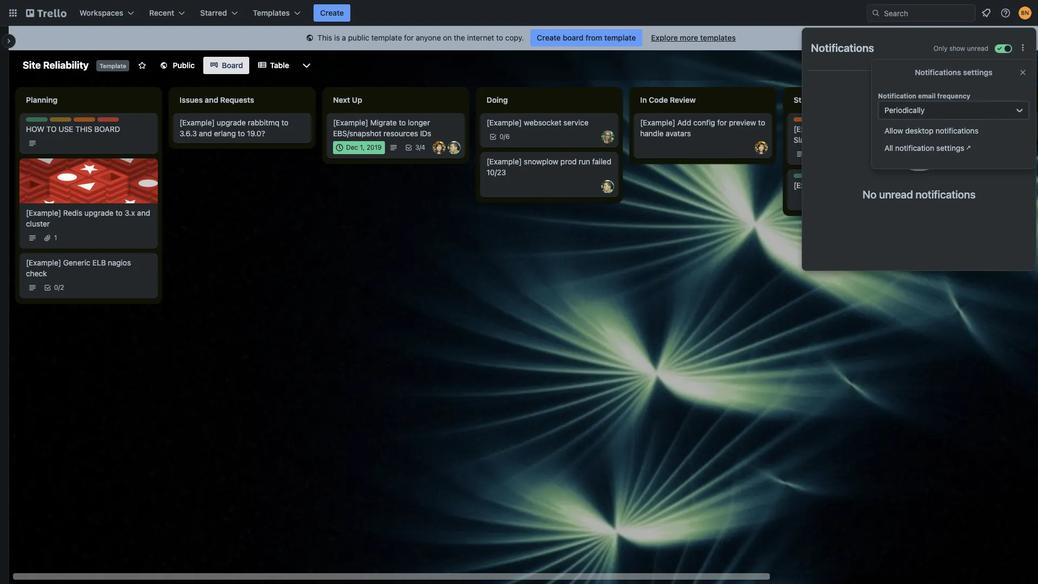 Task type: describe. For each thing, give the bounding box(es) containing it.
0 vertical spatial settings
[[964, 68, 993, 77]]

this
[[75, 124, 92, 134]]

erlang
[[214, 129, 236, 138]]

templates button
[[247, 4, 307, 22]]

1 vertical spatial settings
[[937, 143, 965, 153]]

to inside [example] bump node version for slack & services to new lts 6.9.1
[[854, 135, 861, 144]]

notifications for allow desktop notifications
[[936, 126, 979, 135]]

public
[[348, 33, 369, 42]]

workspaces
[[80, 8, 123, 17]]

notification email frequency
[[879, 92, 971, 100]]

on
[[443, 33, 452, 42]]

and inside 'text box'
[[205, 95, 218, 104]]

preview
[[729, 118, 757, 127]]

color: red, title: "unshippable!" element
[[97, 117, 139, 126]]

config
[[694, 118, 716, 127]]

back to home image
[[26, 4, 67, 22]]

lts
[[880, 135, 893, 144]]

/ for 6
[[504, 133, 506, 141]]

allow desktop notifications
[[885, 126, 979, 135]]

internet
[[467, 33, 494, 42]]

[example] websocket service
[[487, 118, 589, 127]]

templates
[[701, 33, 736, 42]]

1 vertical spatial samantha pivlot (samanthapivlot) image
[[433, 141, 446, 154]]

templates
[[253, 8, 290, 17]]

2019
[[367, 143, 382, 151]]

recent button
[[143, 4, 192, 22]]

to left 19.0?
[[238, 129, 245, 138]]

ebs/snapshot
[[333, 129, 382, 138]]

the
[[454, 33, 465, 42]]

[example] websocket service link
[[487, 117, 612, 128]]

[example] add config for preview to handle avatars
[[640, 118, 766, 138]]

all notification settings link
[[879, 140, 1029, 157]]

[example] consul dns link
[[794, 180, 920, 191]]

2 color: orange, title: "manual deploy steps" element from the left
[[794, 117, 816, 122]]

table
[[270, 61, 289, 70]]

2
[[60, 283, 64, 292]]

color: green, title: "verified in staging" element for [example] consul dns
[[794, 174, 816, 178]]

to inside [example] migrate to longer ebs/snapshot resources ids
[[399, 118, 406, 127]]

issues and requests
[[180, 95, 254, 104]]

dec 1, 2019
[[346, 143, 382, 151]]

[example] for [example] redis upgrade to 3.x and cluster
[[26, 208, 61, 217]]

anyone
[[416, 33, 441, 42]]

[example] for [example] bump node version for slack & services to new lts 6.9.1
[[794, 124, 829, 134]]

0 notifications image
[[980, 6, 993, 19]]

[example] for [example] add config for preview to handle avatars
[[640, 118, 676, 127]]

3
[[415, 143, 419, 151]]

[example] snowplow prod run failed 10/23 link
[[487, 156, 612, 178]]

frequency
[[938, 92, 971, 100]]

explore
[[651, 33, 678, 42]]

doing
[[487, 95, 508, 104]]

service
[[564, 118, 589, 127]]

upgrade inside [example] redis upgrade to 3.x and cluster
[[84, 208, 114, 217]]

allow
[[885, 126, 904, 135]]

table link
[[252, 57, 296, 74]]

is
[[334, 33, 340, 42]]

1 template from the left
[[372, 33, 402, 42]]

Doing text field
[[480, 91, 619, 109]]

migrate
[[370, 118, 397, 127]]

elb
[[92, 258, 106, 267]]

0 / 6
[[500, 133, 510, 141]]

only show unread
[[934, 44, 989, 52]]

snowplow
[[524, 157, 559, 166]]

0 vertical spatial samantha pivlot (samanthapivlot) image
[[981, 58, 996, 73]]

websocket
[[524, 118, 562, 127]]

0 horizontal spatial color: green, title: "verified in staging" element
[[26, 117, 48, 122]]

1 horizontal spatial amy freiderson (amyfreiderson) image
[[924, 58, 940, 73]]

no unread notifications
[[863, 188, 976, 201]]

unshippable!
[[97, 117, 139, 126]]

public
[[173, 61, 195, 70]]

ids
[[420, 129, 432, 138]]

avatars
[[666, 129, 691, 138]]

issues
[[180, 95, 203, 104]]

Planning text field
[[19, 91, 158, 109]]

only
[[934, 44, 948, 52]]

[example] bump node version for slack & services to new lts 6.9.1
[[794, 124, 911, 144]]

board
[[94, 124, 120, 134]]

3.x
[[125, 208, 135, 217]]

1 horizontal spatial marques closter (marquescloster) image
[[967, 58, 982, 73]]

0 for 0 / 2
[[54, 283, 58, 292]]

Board name text field
[[17, 57, 94, 74]]

desktop
[[906, 126, 934, 135]]

consul for servers
[[985, 124, 1009, 134]]

staging
[[794, 95, 822, 104]]

planning
[[26, 95, 58, 104]]

notifications for no unread notifications
[[916, 188, 976, 201]]

2 template from the left
[[605, 33, 636, 42]]

close popover image
[[1019, 68, 1028, 77]]

consul for dns
[[831, 181, 855, 190]]

taco image
[[891, 99, 949, 171]]

6.9.1
[[895, 135, 911, 144]]

how
[[26, 124, 44, 134]]

[example] redis upgrade to 3.x and cluster
[[26, 208, 150, 228]]

/ for 2
[[58, 283, 60, 292]]

Search field
[[881, 5, 975, 21]]

Next Up text field
[[327, 91, 465, 109]]

0 horizontal spatial andre gorte (andregorte) image
[[909, 193, 922, 206]]

prod
[[561, 157, 577, 166]]

chris temperson (christemperson) image
[[953, 58, 968, 73]]

bump
[[831, 124, 852, 134]]

[example] for [example] consul dns
[[794, 181, 829, 190]]

/ for 4
[[419, 143, 421, 151]]

[example] upgrade rabbitmq to 3.6.3 and erlang to 19.0? link
[[180, 117, 305, 139]]

next up
[[333, 95, 362, 104]]

[example] redis upgrade to 3.x and cluster link
[[26, 208, 151, 229]]

public button
[[153, 57, 201, 74]]

[example] upgrade rabbitmq to 3.6.3 and erlang to 19.0?
[[180, 118, 289, 138]]

site reliability
[[23, 60, 89, 71]]

6
[[506, 133, 510, 141]]

create board from template link
[[531, 29, 643, 47]]

filters
[[891, 61, 913, 70]]



Task type: vqa. For each thing, say whether or not it's contained in the screenshot.
"Color: green, title: "Verified in Staging"" "element" for [Example] Consul DNS
yes



Task type: locate. For each thing, give the bounding box(es) containing it.
email
[[919, 92, 936, 100]]

next
[[333, 95, 350, 104]]

notifications up all notification settings link
[[936, 126, 979, 135]]

1 horizontal spatial samantha pivlot (samanthapivlot) image
[[981, 58, 996, 73]]

for up 6.9.1
[[901, 124, 910, 134]]

amy freiderson (amyfreiderson) image
[[924, 58, 940, 73], [602, 130, 615, 143]]

[example] for [example] upgrade rabbitmq to 3.6.3 and erlang to 19.0?
[[180, 118, 215, 127]]

1 vertical spatial /
[[419, 143, 421, 151]]

for left anyone
[[404, 33, 414, 42]]

[example] inside [example] add config for preview to handle avatars
[[640, 118, 676, 127]]

[example] for [example] generic elb nagios check
[[26, 258, 61, 267]]

[example] bump node version for slack & services to new lts 6.9.1 link
[[794, 124, 920, 146]]

samantha pivlot (samanthapivlot) image right the chris temperson (christemperson) icon at the top of the page
[[981, 58, 996, 73]]

to right preview
[[759, 118, 766, 127]]

2 horizontal spatial color: green, title: "verified in staging" element
[[948, 117, 969, 122]]

[example] inside the [example] upgrade rabbitmq to 3.6.3 and erlang to 19.0?
[[180, 118, 215, 127]]

create up is
[[320, 8, 344, 17]]

for right config at right
[[718, 118, 727, 127]]

0 horizontal spatial tom mikelbach (tommikelbach) image
[[448, 141, 461, 154]]

0 vertical spatial notifications
[[811, 42, 875, 54]]

[example] for [example] snowplow prod run failed 10/23
[[487, 157, 522, 166]]

[example] up 0 / 6 on the left of the page
[[487, 118, 522, 127]]

2 vertical spatial and
[[137, 208, 150, 217]]

samantha pivlot (samanthapivlot) image
[[755, 141, 768, 154]]

code
[[649, 95, 668, 104]]

[example] consul servers
[[948, 124, 1037, 134]]

use
[[59, 124, 73, 134]]

4
[[421, 143, 425, 151]]

review
[[670, 95, 696, 104]]

to up resources
[[399, 118, 406, 127]]

handle
[[640, 129, 664, 138]]

services
[[822, 135, 852, 144]]

consul inside [example] consul dns link
[[831, 181, 855, 190]]

show menu image
[[1019, 60, 1029, 71]]

servers
[[1011, 124, 1037, 134]]

1 vertical spatial tom mikelbach (tommikelbach) image
[[602, 180, 615, 193]]

1 vertical spatial 0
[[54, 283, 58, 292]]

1 vertical spatial notifications
[[915, 68, 962, 77]]

all
[[885, 143, 894, 153]]

1 vertical spatial notifications
[[916, 188, 976, 201]]

[example] up the check
[[26, 258, 61, 267]]

notifications down all notification settings link
[[916, 188, 976, 201]]

[example] snowplow prod run failed 10/23
[[487, 157, 612, 177]]

[example] for [example] consul servers
[[948, 124, 983, 134]]

to left copy.
[[496, 33, 504, 42]]

0 horizontal spatial template
[[372, 33, 402, 42]]

0 vertical spatial tom mikelbach (tommikelbach) image
[[448, 141, 461, 154]]

1 horizontal spatial for
[[718, 118, 727, 127]]

2 vertical spatial /
[[58, 283, 60, 292]]

board
[[563, 33, 584, 42]]

dns
[[857, 181, 873, 190]]

starred button
[[194, 4, 244, 22]]

[example] migrate to longer ebs/snapshot resources ids
[[333, 118, 432, 138]]

and
[[205, 95, 218, 104], [199, 129, 212, 138], [137, 208, 150, 217]]

0 horizontal spatial amy freiderson (amyfreiderson) image
[[602, 130, 615, 143]]

1 horizontal spatial tom mikelbach (tommikelbach) image
[[602, 180, 615, 193]]

how to use this board
[[26, 124, 120, 134]]

dec
[[346, 143, 358, 151]]

cluster
[[26, 219, 50, 228]]

0 vertical spatial create
[[320, 8, 344, 17]]

consul left dns
[[831, 181, 855, 190]]

0 vertical spatial unread
[[968, 44, 989, 52]]

Staging text field
[[788, 91, 926, 109]]

1 horizontal spatial create
[[537, 33, 561, 42]]

explore more templates link
[[645, 29, 743, 47]]

rabbitmq
[[248, 118, 280, 127]]

to
[[46, 124, 57, 134]]

marques closter (marquescloster) image
[[967, 58, 982, 73], [909, 148, 922, 161]]

notification
[[896, 143, 935, 153]]

0 horizontal spatial /
[[58, 283, 60, 292]]

0 vertical spatial andre gorte (andregorte) image
[[939, 58, 954, 73]]

board link
[[204, 57, 250, 74]]

[example] for [example] migrate to longer ebs/snapshot resources ids
[[333, 118, 368, 127]]

1,
[[360, 143, 365, 151]]

new
[[863, 135, 878, 144]]

and for [example] upgrade rabbitmq to 3.6.3 and erlang to 19.0?
[[199, 129, 212, 138]]

failed
[[593, 157, 612, 166]]

1 horizontal spatial template
[[605, 33, 636, 42]]

how to use this board link
[[26, 124, 151, 135]]

unread right no
[[880, 188, 914, 201]]

version
[[873, 124, 899, 134]]

open information menu image
[[1001, 8, 1012, 18]]

notifications for notifications
[[811, 42, 875, 54]]

[example] consul servers link
[[948, 124, 1039, 135]]

1 horizontal spatial notifications
[[915, 68, 962, 77]]

settings down the only show unread
[[964, 68, 993, 77]]

marques closter (marquescloster) image down 6.9.1
[[909, 148, 922, 161]]

[example] up all notification settings link
[[948, 124, 983, 134]]

0 horizontal spatial marques closter (marquescloster) image
[[909, 148, 922, 161]]

1 vertical spatial upgrade
[[84, 208, 114, 217]]

1 horizontal spatial upgrade
[[217, 118, 246, 127]]

notifications down search icon
[[811, 42, 875, 54]]

amy freiderson (amyfreiderson) image up failed
[[602, 130, 615, 143]]

to down node
[[854, 135, 861, 144]]

upgrade inside the [example] upgrade rabbitmq to 3.6.3 and erlang to 19.0?
[[217, 118, 246, 127]]

and right 3.x
[[137, 208, 150, 217]]

[example] for [example] websocket service
[[487, 118, 522, 127]]

1 vertical spatial consul
[[831, 181, 855, 190]]

1 vertical spatial and
[[199, 129, 212, 138]]

[example] up handle
[[640, 118, 676, 127]]

andre gorte (andregorte) image down only
[[939, 58, 954, 73]]

longer
[[408, 118, 430, 127]]

this
[[318, 33, 332, 42]]

to
[[496, 33, 504, 42], [282, 118, 289, 127], [399, 118, 406, 127], [759, 118, 766, 127], [238, 129, 245, 138], [854, 135, 861, 144], [116, 208, 123, 217]]

/
[[504, 133, 506, 141], [419, 143, 421, 151], [58, 283, 60, 292]]

template
[[372, 33, 402, 42], [605, 33, 636, 42]]

upgrade up erlang at the left top of the page
[[217, 118, 246, 127]]

consul inside [example] consul servers link
[[985, 124, 1009, 134]]

1 horizontal spatial /
[[419, 143, 421, 151]]

/ down [example] generic elb nagios check
[[58, 283, 60, 292]]

1 horizontal spatial andre gorte (andregorte) image
[[939, 58, 954, 73]]

unread right show
[[968, 44, 989, 52]]

in code review
[[640, 95, 696, 104]]

[example] generic elb nagios check
[[26, 258, 131, 278]]

customize views image
[[301, 60, 312, 71]]

&
[[815, 135, 820, 144]]

[example] up 10/23
[[487, 157, 522, 166]]

color: green, title: "verified in staging" element for [example] consul servers
[[948, 117, 969, 122]]

marques closter (marquescloster) image down the only show unread
[[967, 58, 982, 73]]

samantha pivlot (samanthapivlot) image
[[981, 58, 996, 73], [433, 141, 446, 154]]

this is a public template for anyone on the internet to copy.
[[318, 33, 524, 42]]

and inside [example] redis upgrade to 3.x and cluster
[[137, 208, 150, 217]]

run
[[579, 157, 590, 166]]

[example] add config for preview to handle avatars link
[[640, 117, 766, 139]]

0 horizontal spatial 0
[[54, 283, 58, 292]]

0 vertical spatial marques closter (marquescloster) image
[[967, 58, 982, 73]]

Issues and Requests text field
[[173, 91, 312, 109]]

notifications for notifications settings
[[915, 68, 962, 77]]

consul
[[985, 124, 1009, 134], [831, 181, 855, 190]]

check
[[26, 269, 47, 278]]

0 vertical spatial and
[[205, 95, 218, 104]]

filters button
[[875, 57, 916, 74]]

recent
[[149, 8, 174, 17]]

notifications down only
[[915, 68, 962, 77]]

color: green, title: "verified in staging" element up [example] consul dns
[[794, 174, 816, 178]]

/ down [example] websocket service
[[504, 133, 506, 141]]

0
[[500, 133, 504, 141], [54, 283, 58, 292]]

color: green, title: "verified in staging" element
[[26, 117, 48, 122], [948, 117, 969, 122], [794, 174, 816, 178]]

amy freiderson (amyfreiderson) image down only
[[924, 58, 940, 73]]

for inside [example] bump node version for slack & services to new lts 6.9.1
[[901, 124, 910, 134]]

notification
[[879, 92, 917, 100]]

1 color: orange, title: "manual deploy steps" element from the left
[[74, 117, 95, 122]]

In Code Review text field
[[634, 91, 772, 109]]

redis
[[63, 208, 82, 217]]

samantha pivlot (samanthapivlot) image right 4
[[433, 141, 446, 154]]

a
[[342, 33, 346, 42]]

create inside button
[[320, 8, 344, 17]]

0 horizontal spatial color: orange, title: "manual deploy steps" element
[[74, 117, 95, 122]]

color: green, title: "verified in staging" element up allow desktop notifications button
[[948, 117, 969, 122]]

resources
[[384, 129, 418, 138]]

0 vertical spatial upgrade
[[217, 118, 246, 127]]

[example] up the &
[[794, 124, 829, 134]]

allow desktop notifications button
[[879, 122, 1030, 140]]

to left 3.x
[[116, 208, 123, 217]]

andre gorte (andregorte) image right no
[[909, 193, 922, 206]]

create for create
[[320, 8, 344, 17]]

0 vertical spatial amy freiderson (amyfreiderson) image
[[924, 58, 940, 73]]

[example] consul dns
[[794, 181, 873, 190]]

1 vertical spatial amy freiderson (amyfreiderson) image
[[602, 130, 615, 143]]

0 / 2
[[54, 283, 64, 292]]

0 horizontal spatial samantha pivlot (samanthapivlot) image
[[433, 141, 446, 154]]

1 vertical spatial unread
[[880, 188, 914, 201]]

2 horizontal spatial for
[[901, 124, 910, 134]]

1 horizontal spatial unread
[[968, 44, 989, 52]]

search image
[[872, 9, 881, 17]]

1
[[54, 234, 57, 242]]

settings down allow desktop notifications button
[[937, 143, 965, 153]]

star or unstar board image
[[138, 61, 147, 70]]

[example] migrate to longer ebs/snapshot resources ids link
[[333, 117, 459, 139]]

0 horizontal spatial upgrade
[[84, 208, 114, 217]]

[example] inside [example] bump node version for slack & services to new lts 6.9.1
[[794, 124, 829, 134]]

explore more templates
[[651, 33, 736, 42]]

and right issues
[[205, 95, 218, 104]]

[example] inside [example] generic elb nagios check
[[26, 258, 61, 267]]

primary element
[[0, 0, 1039, 26]]

0 vertical spatial 0
[[500, 133, 504, 141]]

[example]
[[180, 118, 215, 127], [333, 118, 368, 127], [487, 118, 522, 127], [640, 118, 676, 127], [794, 124, 829, 134], [948, 124, 983, 134], [487, 157, 522, 166], [794, 181, 829, 190], [26, 208, 61, 217], [26, 258, 61, 267]]

template right "public"
[[372, 33, 402, 42]]

1 horizontal spatial consul
[[985, 124, 1009, 134]]

for
[[404, 33, 414, 42], [718, 118, 727, 127], [901, 124, 910, 134]]

0 vertical spatial /
[[504, 133, 506, 141]]

[example] up 3.6.3
[[180, 118, 215, 127]]

create button
[[314, 4, 351, 22]]

0 horizontal spatial create
[[320, 8, 344, 17]]

all notification settings
[[885, 143, 965, 153]]

and right 3.6.3
[[199, 129, 212, 138]]

notifications settings
[[915, 68, 993, 77]]

[example] up ebs/snapshot
[[333, 118, 368, 127]]

to right the rabbitmq
[[282, 118, 289, 127]]

0 for 0 / 6
[[500, 133, 504, 141]]

ben nelson (bennelson96) image
[[1019, 6, 1032, 19]]

to inside [example] redis upgrade to 3.x and cluster
[[116, 208, 123, 217]]

0 horizontal spatial consul
[[831, 181, 855, 190]]

0 horizontal spatial notifications
[[811, 42, 875, 54]]

0 vertical spatial notifications
[[936, 126, 979, 135]]

[example] inside [example] migrate to longer ebs/snapshot resources ids
[[333, 118, 368, 127]]

1 vertical spatial create
[[537, 33, 561, 42]]

periodically
[[885, 105, 925, 115]]

tom mikelbach (tommikelbach) image
[[448, 141, 461, 154], [602, 180, 615, 193]]

1 vertical spatial marques closter (marquescloster) image
[[909, 148, 922, 161]]

1 horizontal spatial color: green, title: "verified in staging" element
[[794, 174, 816, 178]]

andre gorte (andregorte) image
[[939, 58, 954, 73], [909, 193, 922, 206]]

1 horizontal spatial color: orange, title: "manual deploy steps" element
[[794, 117, 816, 122]]

and for [example] redis upgrade to 3.x and cluster
[[137, 208, 150, 217]]

0 horizontal spatial unread
[[880, 188, 914, 201]]

board
[[222, 61, 243, 70]]

1 vertical spatial andre gorte (andregorte) image
[[909, 193, 922, 206]]

for inside [example] add config for preview to handle avatars
[[718, 118, 727, 127]]

from
[[586, 33, 603, 42]]

requests
[[220, 95, 254, 104]]

and inside the [example] upgrade rabbitmq to 3.6.3 and erlang to 19.0?
[[199, 129, 212, 138]]

0 vertical spatial consul
[[985, 124, 1009, 134]]

notifications inside button
[[936, 126, 979, 135]]

color: orange, title: "manual deploy steps" element down staging
[[794, 117, 816, 122]]

0 left 6
[[500, 133, 504, 141]]

copy.
[[506, 33, 524, 42]]

show
[[950, 44, 966, 52]]

upgrade right redis
[[84, 208, 114, 217]]

color: orange, title: "manual deploy steps" element
[[74, 117, 95, 122], [794, 117, 816, 122]]

notifications
[[936, 126, 979, 135], [916, 188, 976, 201]]

tom mikelbach (tommikelbach) image down failed
[[602, 180, 615, 193]]

1 horizontal spatial 0
[[500, 133, 504, 141]]

color: orange, title: "manual deploy steps" element up the this
[[74, 117, 95, 122]]

/ down ids
[[419, 143, 421, 151]]

create board from template
[[537, 33, 636, 42]]

to inside [example] add config for preview to handle avatars
[[759, 118, 766, 127]]

[example] down the &
[[794, 181, 829, 190]]

generic
[[63, 258, 90, 267]]

[example] inside the [example] snowplow prod run failed 10/23
[[487, 157, 522, 166]]

0 left "2"
[[54, 283, 58, 292]]

create left board
[[537, 33, 561, 42]]

consul left servers on the right top
[[985, 124, 1009, 134]]

template right from
[[605, 33, 636, 42]]

0 horizontal spatial for
[[404, 33, 414, 42]]

sm image
[[305, 33, 315, 44]]

color: yellow, title: "ready to merge" element
[[50, 117, 71, 122]]

[example] inside [example] redis upgrade to 3.x and cluster
[[26, 208, 61, 217]]

tom mikelbach (tommikelbach) image right 4
[[448, 141, 461, 154]]

color: green, title: "verified in staging" element up how
[[26, 117, 48, 122]]

[example] up cluster
[[26, 208, 61, 217]]

2 horizontal spatial /
[[504, 133, 506, 141]]

create for create board from template
[[537, 33, 561, 42]]



